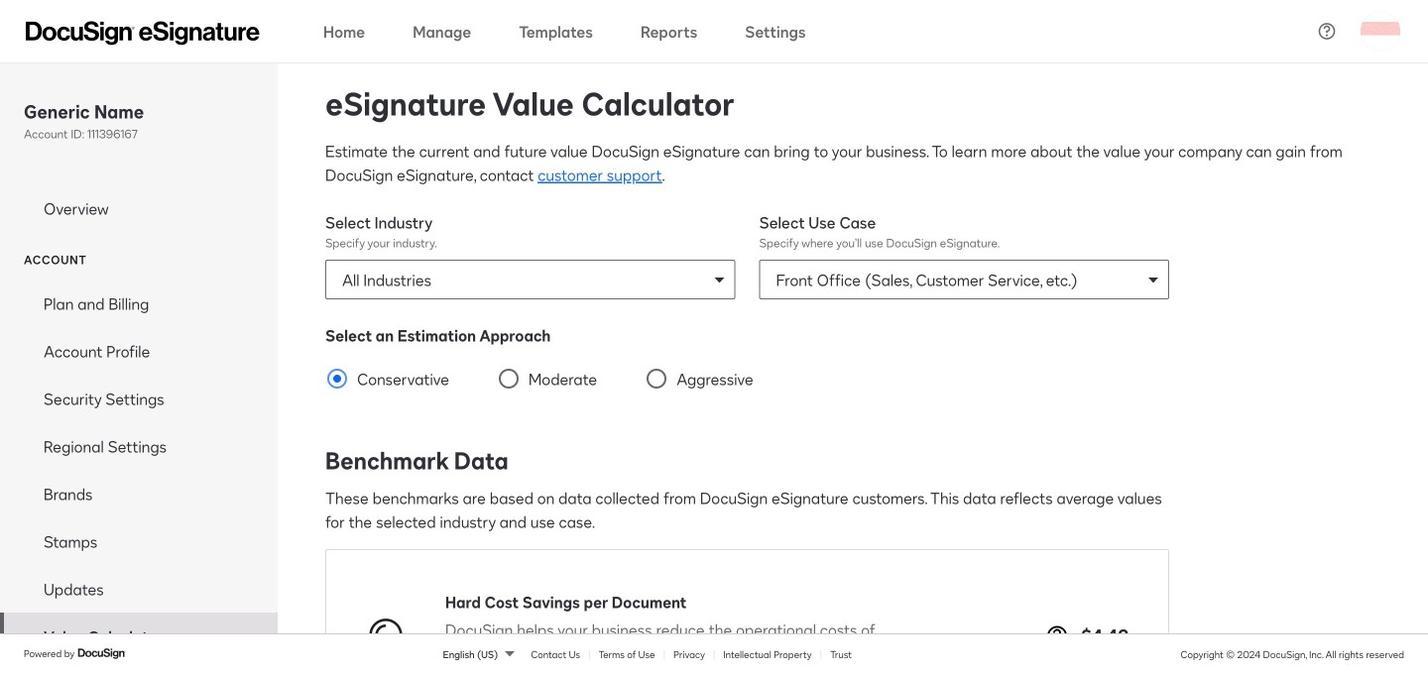 Task type: vqa. For each thing, say whether or not it's contained in the screenshot.
Integrations Element
no



Task type: describe. For each thing, give the bounding box(es) containing it.
hard cost savings per document image
[[366, 613, 406, 653]]

docusign image
[[77, 646, 127, 662]]



Task type: locate. For each thing, give the bounding box(es) containing it.
your uploaded profile image image
[[1361, 11, 1401, 51]]

docusign admin image
[[26, 21, 260, 45]]

account element
[[0, 280, 278, 661]]



